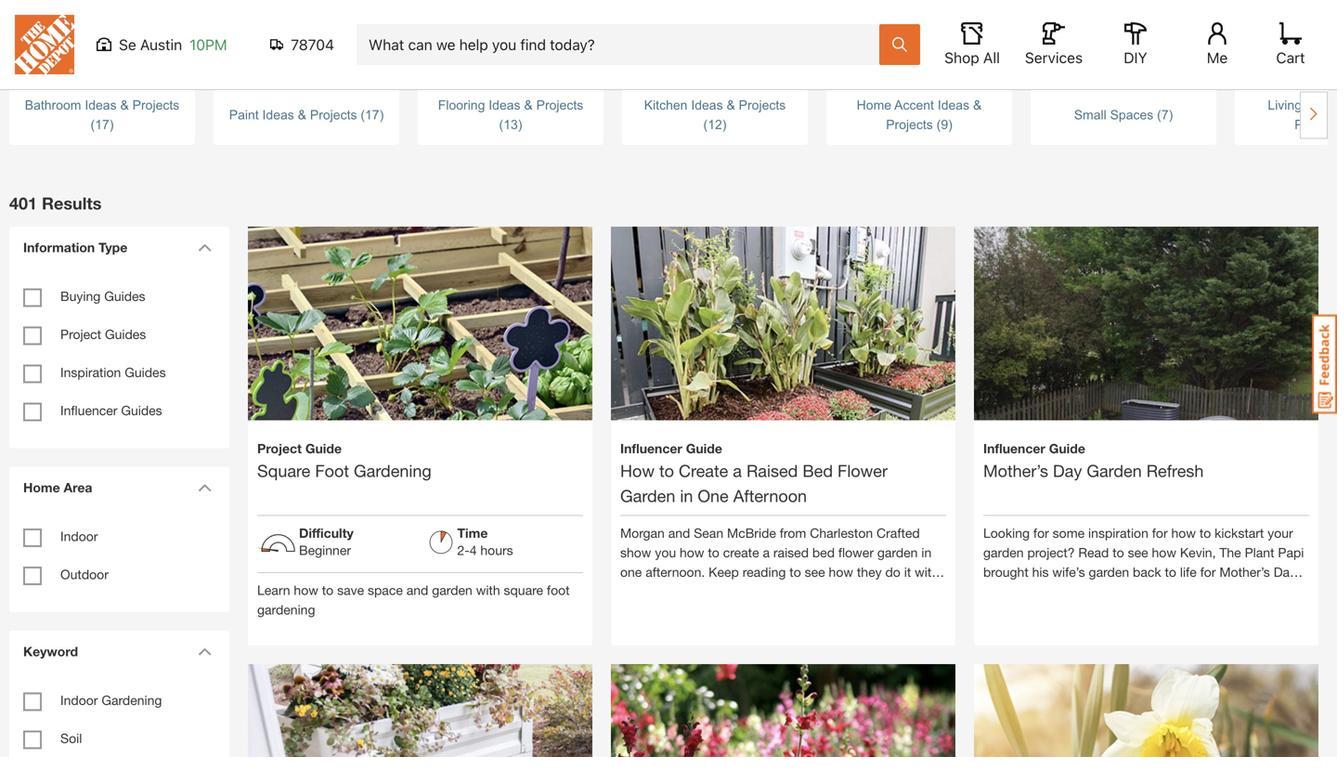 Task type: describe. For each thing, give the bounding box(es) containing it.
read
[[1079, 545, 1110, 560]]

morgan
[[621, 526, 665, 541]]

flower
[[838, 461, 888, 481]]

home area
[[23, 480, 92, 495]]

services
[[1026, 49, 1083, 66]]

help inside looking for some inspiration for how to kickstart your garden project? read to see how kevin, the plant papi brought his wife's garden back to life for mother's day with a little tlc, and some help from the home depot!
[[1142, 584, 1167, 599]]

gardening inside project guide square foot gardening
[[354, 461, 432, 481]]

time 2-4 hours
[[458, 526, 514, 558]]

0 horizontal spatial influencer
[[60, 403, 117, 418]]

guides for project guides
[[105, 327, 146, 342]]

living room link
[[1236, 96, 1338, 135]]

show
[[621, 545, 652, 560]]

9
[[942, 118, 949, 132]]

save
[[337, 583, 364, 598]]

78704
[[291, 36, 334, 53]]

guides for buying guides
[[104, 288, 145, 304]]

soil
[[60, 731, 82, 746]]

me
[[1208, 49, 1229, 66]]

spaces
[[1111, 108, 1154, 122]]

7
[[1162, 108, 1169, 122]]

his
[[1033, 565, 1049, 580]]

bathroom ideas & projects ( 17 )
[[25, 98, 180, 132]]

flower
[[839, 545, 874, 560]]

2-
[[458, 543, 470, 558]]

all
[[984, 49, 1001, 66]]

in inside morgan and sean mcbride from charleston crafted show you how to create a raised bed flower garden in one afternoon. keep reading to see how they do it with the help of vigoro and the home depot.
[[922, 545, 932, 560]]

flooring
[[438, 98, 485, 112]]

mother's inside looking for some inspiration for how to kickstart your garden project? read to see how kevin, the plant papi brought his wife's garden back to life for mother's day with a little tlc, and some help from the home depot!
[[1220, 565, 1271, 580]]

do
[[886, 565, 901, 580]]

afternoon.
[[646, 565, 705, 580]]

how up back
[[1153, 545, 1177, 560]]

how to create a raised bed flower garden in one afternoon image
[[611, 195, 956, 539]]

the home depot logo image
[[15, 15, 74, 74]]

information
[[23, 240, 95, 255]]

time
[[458, 526, 488, 541]]

brought
[[984, 565, 1029, 580]]

project for project guides
[[60, 327, 101, 342]]

401 result s
[[9, 193, 102, 213]]

home inside button
[[23, 480, 60, 495]]

) for bathroom ideas & projects ( 17 )
[[109, 118, 114, 132]]

indoor for indoor
[[60, 529, 98, 544]]

accent
[[895, 98, 935, 112]]

projects for flooring ideas & projects
[[537, 98, 584, 112]]

from inside morgan and sean mcbride from charleston crafted show you how to create a raised bed flower garden in one afternoon. keep reading to see how they do it with the help of vigoro and the home depot.
[[780, 526, 807, 541]]

1 vertical spatial gardening
[[102, 693, 162, 708]]

a inside looking for some inspiration for how to kickstart your garden project? read to see how kevin, the plant papi brought his wife's garden back to life for mother's day with a little tlc, and some help from the home depot!
[[1012, 584, 1019, 599]]

you
[[655, 545, 677, 560]]

back
[[1134, 565, 1162, 580]]

project guides
[[60, 327, 146, 342]]

square
[[257, 461, 311, 481]]

to inside influencer guide how to create a raised bed flower garden in one afternoon
[[660, 461, 675, 481]]

foot
[[315, 461, 349, 481]]

afternoon
[[734, 486, 807, 506]]

raised
[[747, 461, 798, 481]]

area
[[64, 480, 92, 495]]

small
[[1075, 108, 1107, 122]]

to inside learn how to save space and garden with square foot gardening
[[322, 583, 334, 598]]

a inside influencer guide how to create a raised bed flower garden in one afternoon
[[733, 461, 742, 481]]

outdoor
[[60, 567, 109, 582]]

and down keep
[[727, 584, 749, 599]]

the inside morgan and sean mcbride from charleston crafted show you how to create a raised bed flower garden in one afternoon. keep reading to see how they do it with the help of vigoro and the home depot.
[[752, 584, 774, 599]]

looking for some inspiration for how to kickstart your garden project? read to see how kevin, the plant papi brought his wife's garden back to life for mother's day with a little tlc, and some help from the home depot!
[[984, 526, 1305, 599]]

space
[[368, 583, 403, 598]]

bathroom
[[25, 98, 81, 112]]

17 for bathroom ideas & projects ( 17 )
[[95, 118, 109, 132]]

influencer for mother's day garden refresh
[[984, 441, 1046, 456]]

( for kitchen ideas & projects
[[704, 118, 708, 132]]

projects inside the "home accent ideas & projects"
[[887, 118, 934, 132]]

it
[[905, 565, 912, 580]]

day inside looking for some inspiration for how to kickstart your garden project? read to see how kevin, the plant papi brought his wife's garden back to life for mother's day with a little tlc, and some help from the home depot!
[[1274, 565, 1297, 580]]

garden down read
[[1089, 565, 1130, 580]]

inspiration
[[60, 365, 121, 380]]

garden inside influencer guide mother's day garden refresh
[[1087, 461, 1143, 481]]

living
[[1269, 98, 1303, 112]]

feedback link image
[[1313, 314, 1338, 414]]

401
[[9, 193, 37, 213]]

they
[[857, 565, 882, 580]]

cart
[[1277, 49, 1306, 66]]

& for flooring ideas & projects ( 13 )
[[524, 98, 533, 112]]

information type
[[23, 240, 128, 255]]

services button
[[1025, 22, 1084, 67]]

how up the kevin,
[[1172, 526, 1197, 541]]

papi
[[1279, 545, 1305, 560]]

learn
[[257, 583, 290, 598]]

influencer for how to create a raised bed flower garden in one afternoon
[[621, 441, 683, 456]]

life
[[1181, 565, 1197, 580]]

home inside the "home accent ideas & projects"
[[857, 98, 892, 112]]

difficulty beginner
[[299, 526, 354, 558]]

shop all button
[[943, 22, 1003, 67]]

& inside the "home accent ideas & projects"
[[974, 98, 982, 112]]

from inside looking for some inspiration for how to kickstart your garden project? read to see how kevin, the plant papi brought his wife's garden back to life for mother's day with a little tlc, and some help from the home depot!
[[1171, 584, 1197, 599]]

0 horizontal spatial for
[[1034, 526, 1050, 541]]

ideas for paint ideas & projects ( 17 )
[[262, 108, 294, 122]]

17 for paint ideas & projects ( 17 )
[[365, 108, 380, 122]]

keyword
[[23, 644, 78, 659]]

refresh
[[1147, 461, 1204, 481]]

hours
[[481, 543, 514, 558]]

see inside looking for some inspiration for how to kickstart your garden project? read to see how kevin, the plant papi brought his wife's garden back to life for mother's day with a little tlc, and some help from the home depot!
[[1128, 545, 1149, 560]]

bed
[[803, 461, 833, 481]]

a inside morgan and sean mcbride from charleston crafted show you how to create a raised bed flower garden in one afternoon. keep reading to see how they do it with the help of vigoro and the home depot.
[[763, 545, 770, 560]]

13
[[504, 118, 518, 132]]

tlc,
[[1050, 584, 1077, 599]]

guide for day
[[1050, 441, 1086, 456]]

crafted
[[877, 526, 920, 541]]

ideas inside the "home accent ideas & projects"
[[938, 98, 970, 112]]

mother's day garden refresh image
[[975, 195, 1319, 539]]

reading
[[743, 565, 786, 580]]

inspiration
[[1089, 526, 1149, 541]]

projects for paint ideas & projects
[[310, 108, 357, 122]]

ideas for bathroom ideas & projects ( 17 )
[[85, 98, 117, 112]]

project for project guide square foot gardening
[[257, 441, 302, 456]]

& for paint ideas & projects ( 17 )
[[298, 108, 307, 122]]

plant
[[1246, 545, 1275, 560]]

se austin 10pm
[[119, 36, 227, 53]]



Task type: locate. For each thing, give the bounding box(es) containing it.
project
[[60, 327, 101, 342], [257, 441, 302, 456]]

2 horizontal spatial a
[[1012, 584, 1019, 599]]

buying guides
[[60, 288, 145, 304]]

a up the reading at the bottom of the page
[[763, 545, 770, 560]]

ideas up 9
[[938, 98, 970, 112]]

0 horizontal spatial help
[[643, 584, 667, 599]]

1 horizontal spatial day
[[1274, 565, 1297, 580]]

indoor for indoor gardening
[[60, 693, 98, 708]]

and inside learn how to save space and garden with square foot gardening
[[407, 583, 429, 598]]

learn how to save space and garden with square foot gardening
[[257, 583, 570, 618]]

with right it
[[915, 565, 939, 580]]

2 help from the left
[[1142, 584, 1167, 599]]

12
[[708, 118, 723, 132]]

0 vertical spatial day
[[1054, 461, 1083, 481]]

the down kickstart
[[1220, 545, 1242, 560]]

mother's down plant on the bottom of the page
[[1220, 565, 1271, 580]]

vigoro
[[686, 584, 723, 599]]

ideas right bathroom
[[85, 98, 117, 112]]

garden left refresh
[[1087, 461, 1143, 481]]

2 caret icon image from the top
[[198, 483, 212, 492]]

1 horizontal spatial project
[[257, 441, 302, 456]]

project?
[[1028, 545, 1075, 560]]

foot
[[547, 583, 570, 598]]

indoor gardening
[[60, 693, 162, 708]]

ideas inside kitchen ideas & projects ( 12 )
[[692, 98, 723, 112]]

keyword button
[[14, 631, 218, 672]]

for up back
[[1153, 526, 1168, 541]]

project up "square"
[[257, 441, 302, 456]]

1 vertical spatial caret icon image
[[198, 483, 212, 492]]

and right space
[[407, 583, 429, 598]]

) for kitchen ideas & projects ( 12 )
[[723, 118, 727, 132]]

the down the reading at the bottom of the page
[[752, 584, 774, 599]]

depot.
[[816, 584, 855, 599]]

2 vertical spatial a
[[1012, 584, 1019, 599]]

& inside "flooring ideas & projects ( 13 )"
[[524, 98, 533, 112]]

create
[[723, 545, 760, 560]]

to left save
[[322, 583, 334, 598]]

& inside bathroom ideas & projects ( 17 )
[[120, 98, 129, 112]]

1 horizontal spatial from
[[1171, 584, 1197, 599]]

0 horizontal spatial some
[[1053, 526, 1085, 541]]

in right flower
[[922, 545, 932, 560]]

0 horizontal spatial garden
[[621, 486, 676, 506]]

1 horizontal spatial some
[[1107, 584, 1139, 599]]

how up gardening
[[294, 583, 319, 598]]

1 horizontal spatial influencer
[[621, 441, 683, 456]]

information type button
[[14, 227, 218, 268]]

kevin,
[[1181, 545, 1217, 560]]

0 horizontal spatial guide
[[306, 441, 342, 456]]

influencer up how
[[621, 441, 683, 456]]

room
[[1306, 98, 1338, 112]]

ideas inside "flooring ideas & projects ( 13 )"
[[489, 98, 521, 112]]

guides up inspiration guides
[[105, 327, 146, 342]]

gardening
[[354, 461, 432, 481], [102, 693, 162, 708]]

guide inside influencer guide how to create a raised bed flower garden in one afternoon
[[686, 441, 723, 456]]

see up back
[[1128, 545, 1149, 560]]

1 horizontal spatial help
[[1142, 584, 1167, 599]]

guide for foot
[[306, 441, 342, 456]]

home accent ideas & projects
[[857, 98, 982, 132]]

0 horizontal spatial with
[[476, 583, 500, 598]]

1 vertical spatial a
[[763, 545, 770, 560]]

caret icon image inside information type button
[[198, 243, 212, 252]]

from
[[780, 526, 807, 541], [1171, 584, 1197, 599]]

help left the of
[[643, 584, 667, 599]]

mcbride
[[728, 526, 777, 541]]

ideas right the paint
[[262, 108, 294, 122]]

0 vertical spatial caret icon image
[[198, 243, 212, 252]]

me button
[[1188, 22, 1248, 67]]

from down life at the bottom right of page
[[1171, 584, 1197, 599]]

1 horizontal spatial in
[[922, 545, 932, 560]]

to
[[660, 461, 675, 481], [1200, 526, 1212, 541], [708, 545, 720, 560], [1113, 545, 1125, 560], [790, 565, 802, 580], [1166, 565, 1177, 580], [322, 583, 334, 598]]

home
[[857, 98, 892, 112], [23, 480, 60, 495], [778, 584, 812, 599], [1226, 584, 1261, 599]]

ideas up 13
[[489, 98, 521, 112]]

( for paint ideas & projects
[[361, 108, 365, 122]]

1 horizontal spatial a
[[763, 545, 770, 560]]

s
[[93, 193, 102, 213]]

) inside bathroom ideas & projects ( 17 )
[[109, 118, 114, 132]]

0 horizontal spatial day
[[1054, 461, 1083, 481]]

create
[[679, 461, 729, 481]]

shop
[[945, 49, 980, 66]]

0 vertical spatial a
[[733, 461, 742, 481]]

garden inside influencer guide how to create a raised bed flower garden in one afternoon
[[621, 486, 676, 506]]

with left 'square'
[[476, 583, 500, 598]]

0 horizontal spatial gardening
[[102, 693, 162, 708]]

sean
[[694, 526, 724, 541]]

mother's
[[984, 461, 1049, 481], [1220, 565, 1271, 580]]

gardening
[[257, 602, 315, 618]]

morgan and sean mcbride from charleston crafted show you how to create a raised bed flower garden in one afternoon. keep reading to see how they do it with the help of vigoro and the home depot.
[[621, 526, 939, 599]]

day up depot!
[[1274, 565, 1297, 580]]

shop all
[[945, 49, 1001, 66]]

garden down 2-
[[432, 583, 473, 598]]

guides
[[104, 288, 145, 304], [105, 327, 146, 342], [125, 365, 166, 380], [121, 403, 162, 418]]

some down back
[[1107, 584, 1139, 599]]

projects inside "flooring ideas & projects ( 13 )"
[[537, 98, 584, 112]]

)
[[380, 108, 384, 122], [1169, 108, 1174, 122], [109, 118, 114, 132], [518, 118, 523, 132], [723, 118, 727, 132], [949, 118, 953, 132]]

ideas for kitchen ideas & projects ( 12 )
[[692, 98, 723, 112]]

paint
[[229, 108, 259, 122]]

garden inside learn how to save space and garden with square foot gardening
[[432, 583, 473, 598]]

ideas for flooring ideas & projects ( 13 )
[[489, 98, 521, 112]]

projects inside bathroom ideas & projects ( 17 )
[[133, 98, 180, 112]]

2 indoor from the top
[[60, 693, 98, 708]]

1 vertical spatial project
[[257, 441, 302, 456]]

to right how
[[660, 461, 675, 481]]

2 horizontal spatial influencer
[[984, 441, 1046, 456]]

1 horizontal spatial garden
[[1087, 461, 1143, 481]]

day up 'project?'
[[1054, 461, 1083, 481]]

to down raised
[[790, 565, 802, 580]]

( inside "flooring ideas & projects ( 13 )"
[[499, 118, 504, 132]]

influencer inside influencer guide mother's day garden refresh
[[984, 441, 1046, 456]]

difficulty
[[299, 526, 354, 541]]

flooring ideas & projects ( 13 )
[[438, 98, 584, 132]]

how inside learn how to save space and garden with square foot gardening
[[294, 583, 319, 598]]

17 up s
[[95, 118, 109, 132]]

2 horizontal spatial for
[[1201, 565, 1217, 580]]

1 vertical spatial day
[[1274, 565, 1297, 580]]

buying
[[60, 288, 101, 304]]

1 vertical spatial in
[[922, 545, 932, 560]]

garden inside morgan and sean mcbride from charleston crafted show you how to create a raised bed flower garden in one afternoon. keep reading to see how they do it with the help of vigoro and the home depot.
[[878, 545, 918, 560]]

guides down inspiration guides
[[121, 403, 162, 418]]

your
[[1268, 526, 1294, 541]]

from up raised
[[780, 526, 807, 541]]

0 vertical spatial indoor
[[60, 529, 98, 544]]

caret icon image
[[198, 243, 212, 252], [198, 483, 212, 492], [198, 647, 212, 656]]

project down buying
[[60, 327, 101, 342]]

home inside morgan and sean mcbride from charleston crafted show you how to create a raised bed flower garden in one afternoon. keep reading to see how they do it with the help of vigoro and the home depot.
[[778, 584, 812, 599]]

( for bathroom ideas & projects
[[91, 118, 95, 132]]

guides up project guides
[[104, 288, 145, 304]]

influencer guide how to create a raised bed flower garden in one afternoon
[[621, 441, 888, 506]]

0 vertical spatial mother's
[[984, 461, 1049, 481]]

garden
[[1087, 461, 1143, 481], [621, 486, 676, 506]]

how up depot.
[[829, 565, 854, 580]]

& down se
[[120, 98, 129, 112]]

in
[[680, 486, 693, 506], [922, 545, 932, 560]]

3 caret icon image from the top
[[198, 647, 212, 656]]

and right tlc, on the bottom right of the page
[[1081, 584, 1103, 599]]

result
[[42, 193, 93, 213]]

kitchen ideas & projects ( 12 )
[[645, 98, 786, 132]]

1 help from the left
[[643, 584, 667, 599]]

& inside kitchen ideas & projects ( 12 )
[[727, 98, 736, 112]]

to left life at the bottom right of page
[[1166, 565, 1177, 580]]

1 horizontal spatial 17
[[365, 108, 380, 122]]

a left little at the bottom right of page
[[1012, 584, 1019, 599]]

one
[[698, 486, 729, 506]]

1 horizontal spatial guide
[[686, 441, 723, 456]]

with inside morgan and sean mcbride from charleston crafted show you how to create a raised bed flower garden in one afternoon. keep reading to see how they do it with the help of vigoro and the home depot.
[[915, 565, 939, 580]]

projects inside kitchen ideas & projects ( 12 )
[[739, 98, 786, 112]]

0 horizontal spatial a
[[733, 461, 742, 481]]

17
[[365, 108, 380, 122], [95, 118, 109, 132]]

) for flooring ideas & projects ( 13 )
[[518, 118, 523, 132]]

in left one
[[680, 486, 693, 506]]

day inside influencer guide mother's day garden refresh
[[1054, 461, 1083, 481]]

in inside influencer guide how to create a raised bed flower garden in one afternoon
[[680, 486, 693, 506]]

3 guide from the left
[[1050, 441, 1086, 456]]

one
[[621, 565, 642, 580]]

0 horizontal spatial from
[[780, 526, 807, 541]]

with inside looking for some inspiration for how to kickstart your garden project? read to see how kevin, the plant papi brought his wife's garden back to life for mother's day with a little tlc, and some help from the home depot!
[[984, 584, 1008, 599]]

guides for inspiration guides
[[125, 365, 166, 380]]

gardening down keyword button
[[102, 693, 162, 708]]

1 indoor from the top
[[60, 529, 98, 544]]

1 horizontal spatial see
[[1128, 545, 1149, 560]]

looking
[[984, 526, 1030, 541]]

caret icon image for type
[[198, 243, 212, 252]]

influencer guides
[[60, 403, 162, 418]]

& for bathroom ideas & projects ( 17 )
[[120, 98, 129, 112]]

0 vertical spatial in
[[680, 486, 693, 506]]

mother's inside influencer guide mother's day garden refresh
[[984, 461, 1049, 481]]

guide inside influencer guide mother's day garden refresh
[[1050, 441, 1086, 456]]

square
[[504, 583, 544, 598]]

0 vertical spatial some
[[1053, 526, 1085, 541]]

0 horizontal spatial see
[[805, 565, 826, 580]]

guides for influencer guides
[[121, 403, 162, 418]]

0 vertical spatial project
[[60, 327, 101, 342]]

with down the brought
[[984, 584, 1008, 599]]

) inside kitchen ideas & projects ( 12 )
[[723, 118, 727, 132]]

little
[[1022, 584, 1046, 599]]

guide inside project guide square foot gardening
[[306, 441, 342, 456]]

guides up influencer guides
[[125, 365, 166, 380]]

to down sean
[[708, 545, 720, 560]]

) for paint ideas & projects ( 17 )
[[380, 108, 384, 122]]

keep
[[709, 565, 739, 580]]

0 vertical spatial garden
[[1087, 461, 1143, 481]]

& for kitchen ideas & projects ( 12 )
[[727, 98, 736, 112]]

ideas inside bathroom ideas & projects ( 17 )
[[85, 98, 117, 112]]

influencer up looking
[[984, 441, 1046, 456]]

for up 'project?'
[[1034, 526, 1050, 541]]

4
[[470, 543, 477, 558]]

charleston
[[810, 526, 874, 541]]

1 horizontal spatial with
[[915, 565, 939, 580]]

home left area
[[23, 480, 60, 495]]

1 vertical spatial see
[[805, 565, 826, 580]]

1 guide from the left
[[306, 441, 342, 456]]

indoor up the soil
[[60, 693, 98, 708]]

1 horizontal spatial mother's
[[1220, 565, 1271, 580]]

mother's up looking
[[984, 461, 1049, 481]]

& right flooring
[[524, 98, 533, 112]]

1 caret icon image from the top
[[198, 243, 212, 252]]

( 9 )
[[934, 118, 953, 132]]

2 vertical spatial caret icon image
[[198, 647, 212, 656]]

17 left flooring
[[365, 108, 380, 122]]

1 vertical spatial indoor
[[60, 693, 98, 708]]

help down back
[[1142, 584, 1167, 599]]

( inside kitchen ideas & projects ( 12 )
[[704, 118, 708, 132]]

1 vertical spatial from
[[1171, 584, 1197, 599]]

1 horizontal spatial for
[[1153, 526, 1168, 541]]

caret icon image inside keyword button
[[198, 647, 212, 656]]

the
[[621, 584, 639, 599]]

and up you
[[669, 526, 691, 541]]

guide for to
[[686, 441, 723, 456]]

) inside "flooring ideas & projects ( 13 )"
[[518, 118, 523, 132]]

0 vertical spatial from
[[780, 526, 807, 541]]

& right kitchen
[[727, 98, 736, 112]]

2 guide from the left
[[686, 441, 723, 456]]

paint ideas & projects ( 17 )
[[229, 108, 384, 122]]

2 horizontal spatial with
[[984, 584, 1008, 599]]

( for flooring ideas & projects
[[499, 118, 504, 132]]

garden
[[878, 545, 918, 560], [984, 545, 1024, 560], [1089, 565, 1130, 580], [432, 583, 473, 598]]

garden down crafted
[[878, 545, 918, 560]]

1 horizontal spatial gardening
[[354, 461, 432, 481]]

see inside morgan and sean mcbride from charleston crafted show you how to create a raised bed flower garden in one afternoon. keep reading to see how they do it with the help of vigoro and the home depot.
[[805, 565, 826, 580]]

beginner
[[299, 543, 351, 558]]

guide
[[306, 441, 342, 456], [686, 441, 723, 456], [1050, 441, 1086, 456]]

the down the kevin,
[[1201, 584, 1222, 599]]

diy button
[[1107, 22, 1166, 67]]

What can we help you find today? search field
[[369, 25, 879, 64]]

caret icon image for area
[[198, 483, 212, 492]]

influencer inside influencer guide how to create a raised bed flower garden in one afternoon
[[621, 441, 683, 456]]

( inside bathroom ideas & projects ( 17 )
[[91, 118, 95, 132]]

projects for kitchen ideas & projects
[[739, 98, 786, 112]]

garden up the brought
[[984, 545, 1024, 560]]

2 horizontal spatial guide
[[1050, 441, 1086, 456]]

kickstart
[[1215, 526, 1265, 541]]

help inside morgan and sean mcbride from charleston crafted show you how to create a raised bed flower garden in one afternoon. keep reading to see how they do it with the help of vigoro and the home depot.
[[643, 584, 667, 599]]

project inside project guide square foot gardening
[[257, 441, 302, 456]]

1 vertical spatial some
[[1107, 584, 1139, 599]]

caret icon image inside home area button
[[198, 483, 212, 492]]

projects
[[133, 98, 180, 112], [537, 98, 584, 112], [739, 98, 786, 112], [310, 108, 357, 122], [887, 118, 934, 132]]

ideas up 12
[[692, 98, 723, 112]]

& down shop all
[[974, 98, 982, 112]]

home inside looking for some inspiration for how to kickstart your garden project? read to see how kevin, the plant papi brought his wife's garden back to life for mother's day with a little tlc, and some help from the home depot!
[[1226, 584, 1261, 599]]

indoor up outdoor
[[60, 529, 98, 544]]

influencer guide mother's day garden refresh
[[984, 441, 1204, 481]]

home left depot!
[[1226, 584, 1261, 599]]

gardening right 'foot'
[[354, 461, 432, 481]]

some up 'project?'
[[1053, 526, 1085, 541]]

influencer down "inspiration"
[[60, 403, 117, 418]]

square foot gardening image
[[248, 195, 593, 539]]

0 horizontal spatial mother's
[[984, 461, 1049, 481]]

see down bed
[[805, 565, 826, 580]]

projects for bathroom ideas & projects
[[133, 98, 180, 112]]

inspiration guides
[[60, 365, 166, 380]]

with inside learn how to save space and garden with square foot gardening
[[476, 583, 500, 598]]

home left accent
[[857, 98, 892, 112]]

type
[[99, 240, 128, 255]]

78704 button
[[270, 35, 334, 54]]

0 horizontal spatial 17
[[95, 118, 109, 132]]

to down inspiration
[[1113, 545, 1125, 560]]

and inside looking for some inspiration for how to kickstart your garden project? read to see how kevin, the plant papi brought his wife's garden back to life for mother's day with a little tlc, and some help from the home depot!
[[1081, 584, 1103, 599]]

wife's
[[1053, 565, 1086, 580]]

home area button
[[14, 467, 218, 508]]

raised
[[774, 545, 809, 560]]

garden down how
[[621, 486, 676, 506]]

1 vertical spatial mother's
[[1220, 565, 1271, 580]]

0 vertical spatial see
[[1128, 545, 1149, 560]]

depot!
[[1265, 584, 1303, 599]]

for right life at the bottom right of page
[[1201, 565, 1217, 580]]

0 horizontal spatial in
[[680, 486, 693, 506]]

se
[[119, 36, 136, 53]]

a right create
[[733, 461, 742, 481]]

austin
[[140, 36, 182, 53]]

how down sean
[[680, 545, 705, 560]]

& right the paint
[[298, 108, 307, 122]]

to up the kevin,
[[1200, 526, 1212, 541]]

home down the reading at the bottom of the page
[[778, 584, 812, 599]]

17 inside bathroom ideas & projects ( 17 )
[[95, 118, 109, 132]]

0 vertical spatial gardening
[[354, 461, 432, 481]]

1 vertical spatial garden
[[621, 486, 676, 506]]

project guide square foot gardening
[[257, 441, 432, 481]]

for
[[1034, 526, 1050, 541], [1153, 526, 1168, 541], [1201, 565, 1217, 580]]

0 horizontal spatial project
[[60, 327, 101, 342]]



Task type: vqa. For each thing, say whether or not it's contained in the screenshot.


